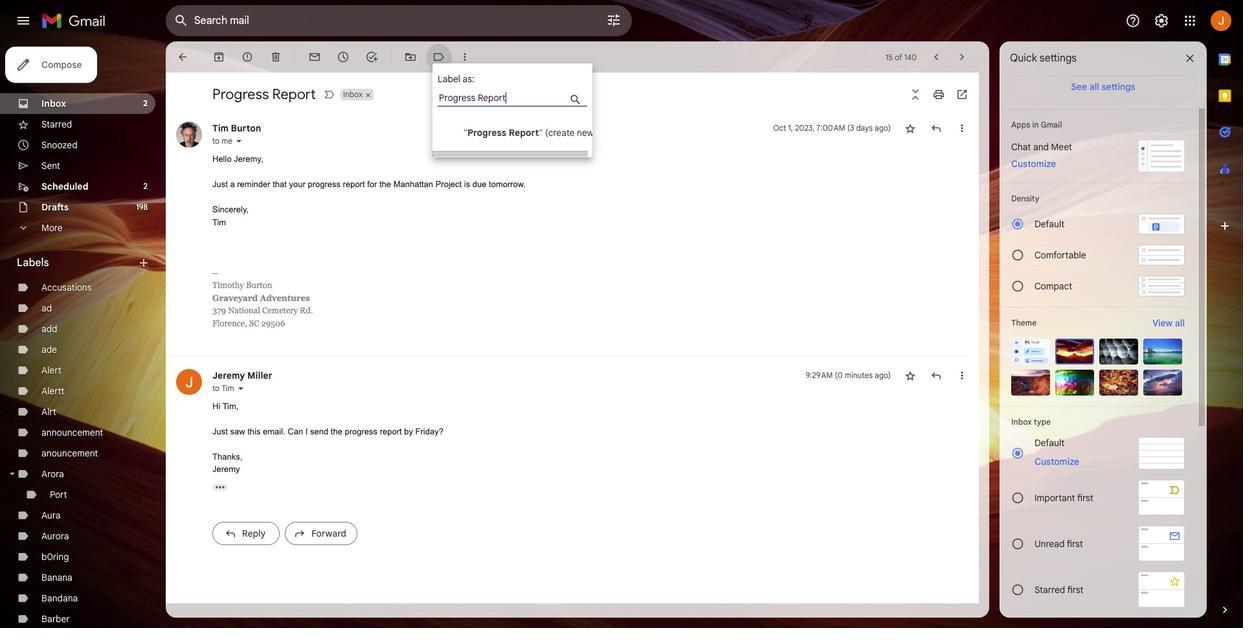 Task type: describe. For each thing, give the bounding box(es) containing it.
email.
[[263, 426, 285, 436]]

see all settings button
[[1010, 75, 1197, 98]]

rd.
[[300, 306, 313, 315]]

first for starred first
[[1068, 584, 1084, 596]]

by
[[404, 426, 413, 436]]

aurora link
[[41, 530, 69, 542]]

scheduled
[[41, 181, 88, 192]]

quick
[[1010, 52, 1037, 65]]

label as:
[[438, 73, 475, 85]]

move to image
[[404, 51, 417, 63]]

first for important first
[[1078, 492, 1094, 504]]

ad link
[[41, 302, 52, 314]]

alert
[[41, 365, 61, 376]]

florence,
[[212, 318, 247, 328]]

starred first
[[1035, 584, 1084, 596]]

alrt
[[41, 406, 56, 418]]

for
[[367, 179, 377, 189]]

due
[[473, 179, 487, 189]]

140
[[904, 52, 917, 62]]

not starred checkbox for miller
[[904, 369, 917, 382]]

gmail
[[1041, 120, 1063, 130]]

oct 1, 2023, 7:00 am (3 days ago)
[[773, 123, 891, 133]]

main menu image
[[16, 13, 31, 28]]

theme
[[1012, 318, 1037, 328]]

sc
[[249, 318, 259, 328]]

that
[[273, 179, 287, 189]]

9:29 am (0 minutes ago) cell
[[806, 369, 891, 382]]

scheduled link
[[41, 181, 88, 192]]

labels image
[[433, 51, 446, 63]]

compose
[[41, 59, 82, 71]]

0 horizontal spatial the
[[331, 426, 343, 436]]

add
[[41, 323, 57, 335]]

theme element
[[1012, 317, 1037, 330]]

b0ring link
[[41, 551, 69, 563]]

quick settings
[[1010, 52, 1077, 65]]

miller
[[247, 369, 272, 381]]

compact
[[1035, 280, 1073, 292]]

drafts link
[[41, 201, 69, 213]]

bandana link
[[41, 593, 78, 604]]

sincerely, tim
[[212, 205, 249, 227]]

hello jeremy,
[[212, 154, 263, 164]]

barber
[[41, 613, 70, 625]]

inbox button
[[341, 89, 364, 100]]

banana link
[[41, 572, 72, 584]]

inbox for inbox button
[[343, 89, 363, 99]]

forward
[[312, 528, 347, 539]]

gmail image
[[41, 8, 112, 34]]

alert link
[[41, 365, 61, 376]]

7:00 am
[[817, 123, 846, 133]]

type
[[1034, 417, 1051, 427]]

see
[[1071, 81, 1087, 93]]

Label-as menu open text field
[[438, 91, 612, 107]]

just for just a reminder that your progress report for the manhattan project is due tomorrow.
[[212, 179, 228, 189]]

add link
[[41, 323, 57, 335]]

ade
[[41, 344, 57, 356]]

new)
[[577, 127, 597, 139]]

1 " from the left
[[464, 127, 468, 139]]

1 horizontal spatial report
[[509, 127, 539, 139]]

reply link
[[212, 522, 280, 545]]

progress report
[[212, 85, 316, 103]]

see all settings
[[1071, 81, 1136, 93]]

timothy burton graveyard adventures 379 national cemetery rd. florence, sc 29506
[[212, 280, 313, 328]]

label
[[438, 73, 460, 85]]

ade link
[[41, 344, 57, 356]]

first for unread first
[[1067, 538, 1083, 550]]

not starred checkbox for burton
[[904, 122, 917, 135]]

1 horizontal spatial progress
[[468, 127, 507, 139]]

labels heading
[[17, 256, 137, 269]]

settings image
[[1154, 13, 1170, 28]]

just for just saw this email. can i send the progress report by friday?
[[212, 426, 228, 436]]

starred link
[[41, 119, 72, 130]]

show trimmed content image
[[212, 483, 228, 491]]

chat
[[1012, 141, 1031, 153]]

alertt link
[[41, 385, 65, 397]]

2023,
[[795, 123, 815, 133]]

anouncement
[[41, 448, 98, 459]]

not starred image
[[904, 122, 917, 135]]

snoozed link
[[41, 139, 78, 151]]

apps
[[1012, 120, 1031, 130]]

1,
[[788, 123, 793, 133]]

thanks,
[[212, 452, 242, 461]]

announcement
[[41, 427, 103, 438]]

unread first
[[1035, 538, 1083, 550]]

cemetery
[[262, 306, 298, 315]]

unread
[[1035, 538, 1065, 550]]

as:
[[463, 73, 475, 85]]

accusations link
[[41, 282, 92, 293]]

0 horizontal spatial report
[[272, 85, 316, 103]]

chat and meet
[[1012, 141, 1072, 153]]

--
[[212, 268, 218, 278]]

density
[[1012, 194, 1040, 203]]

important first
[[1035, 492, 1094, 504]]

2 for scheduled
[[144, 181, 148, 191]]

alertt
[[41, 385, 65, 397]]

barber link
[[41, 613, 70, 625]]

9:29 am (0 minutes ago)
[[806, 370, 891, 380]]

this
[[248, 426, 261, 436]]

of
[[895, 52, 902, 62]]

(create
[[545, 127, 575, 139]]

reply
[[242, 528, 266, 539]]

b0ring
[[41, 551, 69, 563]]

can
[[288, 426, 303, 436]]

inbox type
[[1012, 417, 1051, 427]]

port
[[50, 489, 67, 501]]

2 - from the left
[[215, 268, 218, 278]]

jeremy,
[[234, 154, 263, 164]]

show details image
[[237, 384, 245, 392]]

0 vertical spatial report
[[343, 179, 365, 189]]

aura link
[[41, 510, 61, 521]]

198
[[136, 202, 148, 212]]

all
[[1090, 81, 1100, 93]]

inbox for inbox link
[[41, 98, 66, 109]]



Task type: vqa. For each thing, say whether or not it's contained in the screenshot.
rightmost the
yes



Task type: locate. For each thing, give the bounding box(es) containing it.
archive image
[[212, 51, 225, 63]]

labels navigation
[[0, 41, 166, 628]]

minutes
[[845, 370, 873, 380]]

burton up graveyard
[[246, 280, 272, 290]]

" left (create
[[539, 127, 543, 139]]

0 vertical spatial first
[[1078, 492, 1094, 504]]

default up comfortable
[[1035, 218, 1065, 230]]

report
[[272, 85, 316, 103], [509, 127, 539, 139]]

first right unread
[[1067, 538, 1083, 550]]

snoozed
[[41, 139, 78, 151]]

forward link
[[285, 522, 358, 545]]

2 horizontal spatial inbox
[[1012, 417, 1032, 427]]

tim,
[[223, 401, 239, 411]]

newer image
[[930, 51, 943, 63]]

the
[[379, 179, 391, 189], [331, 426, 343, 436]]

2 default from the top
[[1035, 437, 1065, 449]]

ago)
[[875, 123, 891, 133], [875, 370, 891, 380]]

ago) right days
[[875, 123, 891, 133]]

starred for starred first
[[1035, 584, 1066, 596]]

project
[[436, 179, 462, 189]]

default for important first
[[1035, 437, 1065, 449]]

1 to from the top
[[212, 136, 220, 146]]

1 horizontal spatial inbox
[[343, 89, 363, 99]]

progress down label-as menu open text box
[[468, 127, 507, 139]]

delete image
[[269, 51, 282, 63]]

2 jeremy from the top
[[212, 464, 240, 474]]

back to inbox image
[[176, 51, 189, 63]]

to me
[[212, 136, 232, 146]]

anouncement link
[[41, 448, 98, 459]]

arora link
[[41, 468, 64, 480]]

0 vertical spatial to
[[212, 136, 220, 146]]

0 vertical spatial report
[[272, 85, 316, 103]]

to for tim burton
[[212, 136, 220, 146]]

days
[[856, 123, 873, 133]]

1 horizontal spatial starred
[[1035, 584, 1066, 596]]

0 vertical spatial 2
[[143, 98, 148, 108]]

0 horizontal spatial report
[[343, 179, 365, 189]]

" progress report " (create new)
[[464, 127, 597, 139]]

burton
[[231, 122, 261, 134], [246, 280, 272, 290]]

1 vertical spatial default
[[1035, 437, 1065, 449]]

mark as unread image
[[308, 51, 321, 63]]

settings inside button
[[1102, 81, 1136, 93]]

send
[[310, 426, 328, 436]]

burton up show details image
[[231, 122, 261, 134]]

1 default from the top
[[1035, 218, 1065, 230]]

more image
[[459, 51, 471, 63]]

None search field
[[166, 5, 632, 36]]

default
[[1035, 218, 1065, 230], [1035, 437, 1065, 449]]

29506
[[261, 318, 285, 328]]

1 vertical spatial burton
[[246, 280, 272, 290]]

0 vertical spatial progress
[[212, 85, 269, 103]]

drafts
[[41, 201, 69, 213]]

2 not starred checkbox from the top
[[904, 369, 917, 382]]

1 vertical spatial not starred checkbox
[[904, 369, 917, 382]]

379
[[212, 306, 226, 315]]

burton for timothy
[[246, 280, 272, 290]]

starred inside labels navigation
[[41, 119, 72, 130]]

more
[[41, 222, 62, 234]]

just a reminder that your progress report for the manhattan project is due tomorrow.
[[212, 179, 528, 189]]

0 vertical spatial just
[[212, 179, 228, 189]]

to for jeremy miller
[[212, 383, 220, 393]]

alrt link
[[41, 406, 56, 418]]

-
[[212, 268, 215, 278], [215, 268, 218, 278]]

1 just from the top
[[212, 179, 228, 189]]

report spam image
[[241, 51, 254, 63]]

burton inside timothy burton graveyard adventures 379 national cemetery rd. florence, sc 29506
[[246, 280, 272, 290]]

friday?
[[416, 426, 444, 436]]

tomorrow.
[[489, 179, 526, 189]]

tim for to
[[222, 383, 234, 393]]

tim up to me
[[212, 122, 229, 134]]

0 horizontal spatial settings
[[1040, 52, 1077, 65]]

quick settings element
[[1010, 52, 1077, 75]]

0 vertical spatial jeremy
[[212, 369, 245, 381]]

announcement link
[[41, 427, 103, 438]]

Search mail text field
[[194, 14, 570, 27]]

show details image
[[235, 137, 243, 145]]

accusations
[[41, 282, 92, 293]]

report down label-as menu open text box
[[509, 127, 539, 139]]

0 horizontal spatial starred
[[41, 119, 72, 130]]

inbox down snooze "icon"
[[343, 89, 363, 99]]

jeremy up to tim
[[212, 369, 245, 381]]

2 ago) from the top
[[875, 370, 891, 380]]

1 - from the left
[[212, 268, 215, 278]]

1 2 from the top
[[143, 98, 148, 108]]

0 vertical spatial tim
[[212, 122, 229, 134]]

oct
[[773, 123, 786, 133]]

list containing tim burton
[[166, 109, 969, 557]]

arora
[[41, 468, 64, 480]]

0 horizontal spatial progress
[[212, 85, 269, 103]]

hi tim,
[[212, 401, 241, 411]]

banana
[[41, 572, 72, 584]]

tim down sincerely,
[[212, 217, 226, 227]]

1 vertical spatial report
[[380, 426, 402, 436]]

0 vertical spatial the
[[379, 179, 391, 189]]

0 vertical spatial progress
[[308, 179, 341, 189]]

manhattan
[[394, 179, 433, 189]]

first right important
[[1078, 492, 1094, 504]]

me
[[222, 136, 232, 146]]

settings right quick
[[1040, 52, 1077, 65]]

settings
[[1040, 52, 1077, 65], [1102, 81, 1136, 93]]

first
[[1078, 492, 1094, 504], [1067, 538, 1083, 550], [1068, 584, 1084, 596]]

1 horizontal spatial settings
[[1102, 81, 1136, 93]]

" up is
[[464, 127, 468, 139]]

2
[[143, 98, 148, 108], [144, 181, 148, 191]]

sent
[[41, 160, 60, 172]]

jeremy miller
[[212, 369, 272, 381]]

2 " from the left
[[539, 127, 543, 139]]

default for comfortable
[[1035, 218, 1065, 230]]

1 horizontal spatial report
[[380, 426, 402, 436]]

tim for sincerely,
[[212, 217, 226, 227]]

labels
[[17, 256, 49, 269]]

support image
[[1126, 13, 1141, 28]]

1 vertical spatial progress
[[345, 426, 378, 436]]

burton for tim
[[231, 122, 261, 134]]

inbox inside button
[[343, 89, 363, 99]]

1 vertical spatial starred
[[1035, 584, 1066, 596]]

"
[[464, 127, 468, 139], [539, 127, 543, 139]]

0 vertical spatial ago)
[[875, 123, 891, 133]]

1 vertical spatial progress
[[468, 127, 507, 139]]

1 vertical spatial tim
[[212, 217, 226, 227]]

and
[[1034, 141, 1049, 153]]

tim inside sincerely, tim
[[212, 217, 226, 227]]

1 horizontal spatial the
[[379, 179, 391, 189]]

to up the hi on the left
[[212, 383, 220, 393]]

a
[[230, 179, 235, 189]]

report left by
[[380, 426, 402, 436]]

tab list
[[1207, 41, 1243, 582]]

to tim
[[212, 383, 234, 393]]

report left for at the top of the page
[[343, 179, 365, 189]]

i
[[306, 426, 308, 436]]

inbox for inbox type
[[1012, 417, 1032, 427]]

1 horizontal spatial progress
[[345, 426, 378, 436]]

the right for at the top of the page
[[379, 179, 391, 189]]

snooze image
[[337, 51, 350, 63]]

2 vertical spatial tim
[[222, 383, 234, 393]]

0 horizontal spatial "
[[464, 127, 468, 139]]

1 vertical spatial jeremy
[[212, 464, 240, 474]]

just saw this email. can i send the progress report by friday?
[[212, 426, 446, 436]]

to
[[212, 136, 220, 146], [212, 383, 220, 393]]

report down delete icon
[[272, 85, 316, 103]]

0 vertical spatial settings
[[1040, 52, 1077, 65]]

sent link
[[41, 160, 60, 172]]

starred up snoozed
[[41, 119, 72, 130]]

older image
[[956, 51, 969, 63]]

1 vertical spatial first
[[1067, 538, 1083, 550]]

reminder
[[237, 179, 270, 189]]

2 to from the top
[[212, 383, 220, 393]]

0 horizontal spatial inbox
[[41, 98, 66, 109]]

bandana
[[41, 593, 78, 604]]

inbox inside labels navigation
[[41, 98, 66, 109]]

progress right send
[[345, 426, 378, 436]]

just left a
[[212, 179, 228, 189]]

progress right your
[[308, 179, 341, 189]]

2 2 from the top
[[144, 181, 148, 191]]

list
[[166, 109, 969, 557]]

important
[[1035, 492, 1075, 504]]

1 jeremy from the top
[[212, 369, 245, 381]]

1 ago) from the top
[[875, 123, 891, 133]]

2 for inbox
[[143, 98, 148, 108]]

first down unread first
[[1068, 584, 1084, 596]]

1 not starred checkbox from the top
[[904, 122, 917, 135]]

is
[[464, 179, 470, 189]]

1 horizontal spatial "
[[539, 127, 543, 139]]

progress up tim burton
[[212, 85, 269, 103]]

add to tasks image
[[365, 51, 378, 63]]

(3
[[848, 123, 854, 133]]

thanks, jeremy
[[212, 452, 242, 474]]

settings right all
[[1102, 81, 1136, 93]]

ago) right minutes on the right bottom
[[875, 370, 891, 380]]

display density element
[[1012, 194, 1185, 203]]

to left me
[[212, 136, 220, 146]]

1 vertical spatial settings
[[1102, 81, 1136, 93]]

0 horizontal spatial progress
[[308, 179, 341, 189]]

inbox type element
[[1012, 417, 1185, 427]]

not starred checkbox right minutes on the right bottom
[[904, 369, 917, 382]]

jeremy inside thanks, jeremy
[[212, 464, 240, 474]]

starred for starred 'link'
[[41, 119, 72, 130]]

1 vertical spatial 2
[[144, 181, 148, 191]]

1 vertical spatial report
[[509, 127, 539, 139]]

2 vertical spatial first
[[1068, 584, 1084, 596]]

comfortable
[[1035, 249, 1086, 261]]

Not starred checkbox
[[904, 122, 917, 135], [904, 369, 917, 382]]

0 vertical spatial default
[[1035, 218, 1065, 230]]

0 vertical spatial starred
[[41, 119, 72, 130]]

advanced search options image
[[601, 7, 627, 33]]

inbox up starred 'link'
[[41, 98, 66, 109]]

0 vertical spatial burton
[[231, 122, 261, 134]]

default down the type
[[1035, 437, 1065, 449]]

saw
[[230, 426, 245, 436]]

report
[[343, 179, 365, 189], [380, 426, 402, 436]]

0 vertical spatial not starred checkbox
[[904, 122, 917, 135]]

jeremy down thanks,
[[212, 464, 240, 474]]

national
[[228, 306, 260, 315]]

inbox left the type
[[1012, 417, 1032, 427]]

not starred checkbox right days
[[904, 122, 917, 135]]

inbox link
[[41, 98, 66, 109]]

1 vertical spatial to
[[212, 383, 220, 393]]

2 just from the top
[[212, 426, 228, 436]]

tim left show details icon
[[222, 383, 234, 393]]

search mail image
[[170, 9, 193, 32]]

1 vertical spatial the
[[331, 426, 343, 436]]

oct 1, 2023, 7:00 am (3 days ago) cell
[[773, 122, 891, 135]]

1 vertical spatial just
[[212, 426, 228, 436]]

just left saw
[[212, 426, 228, 436]]

1 vertical spatial ago)
[[875, 370, 891, 380]]

starred down unread
[[1035, 584, 1066, 596]]

sincerely,
[[212, 205, 249, 214]]

graveyard
[[212, 293, 258, 303]]

the right send
[[331, 426, 343, 436]]

15 of 140
[[886, 52, 917, 62]]



